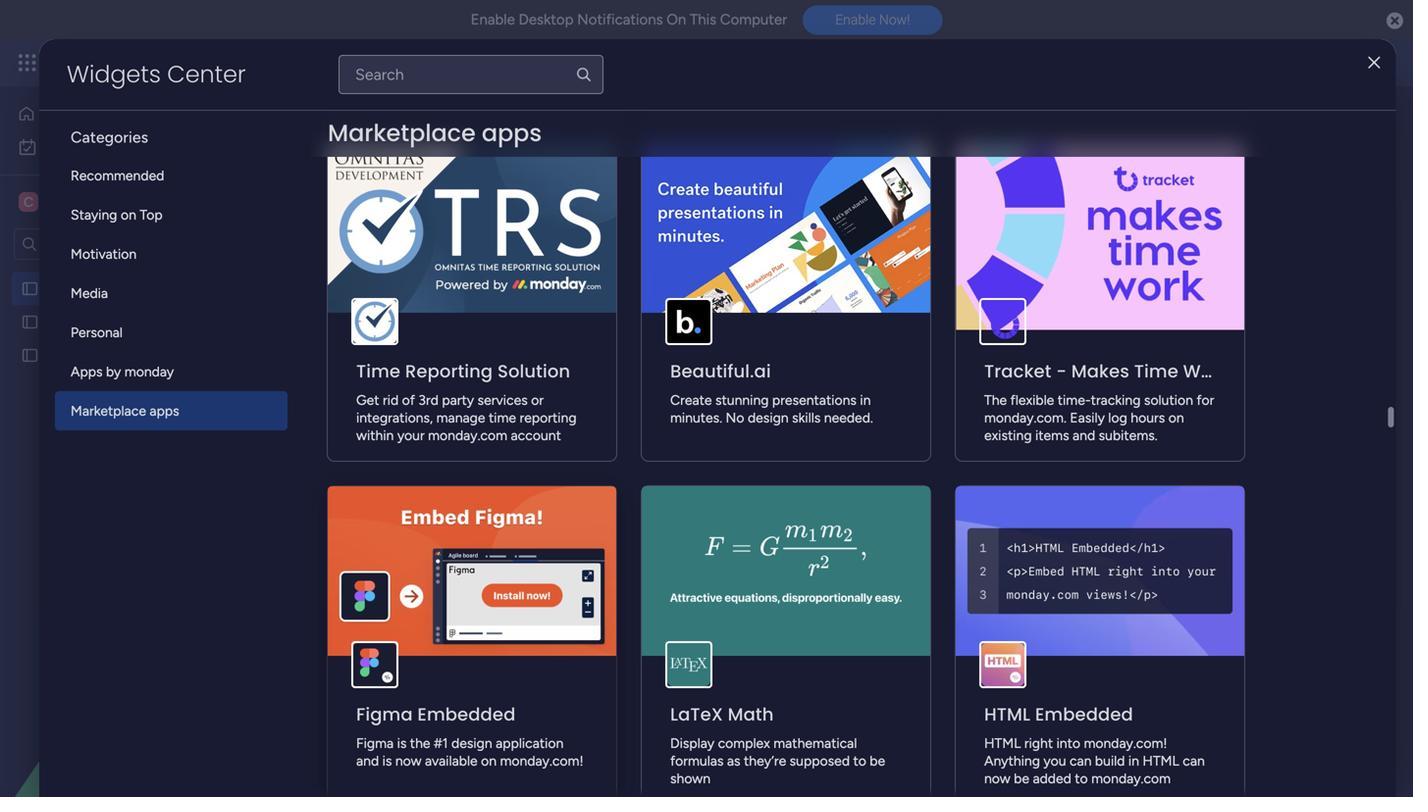 Task type: vqa. For each thing, say whether or not it's contained in the screenshot.
list arrow icon
no



Task type: locate. For each thing, give the bounding box(es) containing it.
collaborative whiteboard online docs
[[546, 184, 783, 201]]

dapulse close image
[[1387, 11, 1403, 31]]

lottie animation element
[[0, 600, 250, 798]]

computer
[[720, 11, 787, 28]]

time inside tracket - makes time work the flexible time-tracking solution for monday.com. easily log hours on existing items and subitems.
[[1134, 359, 1178, 384]]

embedded inside figma embedded figma is the #1 design application and is now available on monday.com!
[[417, 703, 516, 728]]

now
[[395, 753, 422, 770], [984, 771, 1010, 788]]

integrations,
[[356, 410, 433, 426]]

my work option
[[12, 131, 238, 163]]

marketplace inside option
[[71, 403, 146, 420]]

workload up february
[[326, 305, 412, 330]]

add widget button
[[419, 229, 535, 260]]

1 embedded from the left
[[417, 703, 516, 728]]

enable for enable desktop notifications on this computer
[[471, 11, 515, 28]]

https://youtu.be/9x6_kyyrn_e
[[608, 149, 797, 165]]

apps inside option
[[150, 403, 179, 420]]

on down solution
[[1168, 410, 1184, 426]]

0 vertical spatial figma
[[356, 703, 413, 728]]

dialog
[[39, 0, 1396, 798]]

more dots image down the arrow down 'image'
[[791, 310, 805, 325]]

1 vertical spatial html
[[984, 735, 1021, 752]]

asset up package
[[404, 102, 487, 145]]

w9
[[600, 383, 617, 396]]

on inside figma embedded figma is the #1 design application and is now available on monday.com!
[[481, 753, 497, 770]]

be
[[870, 753, 885, 770], [1014, 771, 1029, 788]]

reporting
[[520, 410, 577, 426]]

digital up more
[[298, 102, 396, 145]]

2 time from the left
[[1134, 359, 1178, 384]]

3 public board image from the top
[[21, 346, 39, 365]]

on right available
[[481, 753, 497, 770]]

2 vertical spatial public board image
[[21, 346, 39, 365]]

1 enable from the left
[[471, 11, 515, 28]]

public board image left website
[[21, 346, 39, 365]]

recommended option
[[55, 156, 288, 195]]

- up the time-
[[1056, 359, 1067, 384]]

creative for creative assets
[[45, 193, 106, 211]]

1 horizontal spatial (dam)
[[718, 102, 818, 145]]

list box containing digital asset management (dam)
[[0, 268, 250, 637]]

1 vertical spatial (dam)
[[209, 281, 249, 297]]

see inside learn more about this package of templates here: https://youtu.be/9x6_kyyrn_e see more
[[807, 148, 830, 164]]

2 vertical spatial asset
[[89, 281, 121, 297]]

0 horizontal spatial asset
[[89, 281, 121, 297]]

1 horizontal spatial see
[[807, 148, 830, 164]]

monday.com! down application
[[500, 753, 584, 770]]

monday.com.
[[984, 410, 1067, 426]]

v2 search image
[[554, 234, 568, 256]]

on left top
[[121, 207, 136, 223]]

3
[[662, 383, 668, 396]]

staying on top
[[71, 207, 163, 223]]

more dots image
[[791, 734, 805, 748]]

work right the my
[[67, 139, 97, 156]]

public board image left personal on the top of the page
[[21, 313, 39, 332]]

select product image
[[18, 53, 37, 73]]

monday.com!
[[1084, 735, 1167, 752], [500, 753, 584, 770]]

12
[[394, 383, 405, 396]]

workload down package
[[459, 184, 517, 201]]

html right the build on the right bottom of page
[[1143, 753, 1179, 770]]

1 horizontal spatial is
[[397, 735, 407, 752]]

files view button
[[798, 177, 889, 208]]

1 vertical spatial of
[[402, 392, 415, 409]]

(dam) up docs
[[718, 102, 818, 145]]

arrow down image
[[798, 233, 822, 256]]

2 vertical spatial html
[[1143, 753, 1179, 770]]

enable
[[471, 11, 515, 28], [835, 12, 876, 28]]

0 horizontal spatial is
[[382, 753, 392, 770]]

1 vertical spatial monday
[[124, 364, 174, 380]]

supposed
[[790, 753, 850, 770]]

0 vertical spatial now
[[395, 753, 422, 770]]

in
[[860, 392, 871, 409], [1128, 753, 1139, 770]]

package
[[438, 149, 490, 165]]

see left "more"
[[807, 148, 830, 164]]

2 embedded from the left
[[1035, 703, 1133, 728]]

design
[[748, 410, 789, 426], [451, 735, 492, 752]]

2 enable from the left
[[835, 12, 876, 28]]

staying
[[71, 207, 117, 223]]

1 vertical spatial and
[[356, 753, 379, 770]]

to right supposed
[[853, 753, 866, 770]]

and
[[1073, 427, 1095, 444], [356, 753, 379, 770]]

0 horizontal spatial digital asset management (dam)
[[46, 281, 249, 297]]

embedded
[[417, 703, 516, 728], [1035, 703, 1133, 728]]

marketplace apps down apps by monday
[[71, 403, 179, 420]]

in right the build on the right bottom of page
[[1128, 753, 1139, 770]]

1 vertical spatial work
[[67, 139, 97, 156]]

0 vertical spatial design
[[748, 410, 789, 426]]

no
[[726, 410, 744, 426]]

1 vertical spatial workload
[[326, 305, 412, 330]]

embedded for html embedded
[[1035, 703, 1133, 728]]

0 horizontal spatial in
[[860, 392, 871, 409]]

monday up home 'option'
[[87, 52, 155, 74]]

is left available
[[382, 753, 392, 770]]

staying on top option
[[55, 195, 288, 235]]

marketplace apps up team
[[328, 117, 542, 150]]

widgets center
[[67, 58, 246, 91]]

0 horizontal spatial (dam)
[[209, 281, 249, 297]]

2 public board image from the top
[[21, 313, 39, 332]]

workload
[[459, 184, 517, 201], [326, 305, 412, 330]]

more dots image right #1
[[514, 734, 528, 748]]

public board image left "media" on the left of page
[[21, 280, 39, 298]]

as
[[727, 753, 740, 770]]

Search field
[[568, 231, 627, 258]]

0 horizontal spatial time
[[356, 359, 400, 384]]

enable inside button
[[835, 12, 876, 28]]

1 vertical spatial be
[[1014, 771, 1029, 788]]

battery
[[603, 729, 667, 754]]

html up the 'right'
[[984, 703, 1030, 728]]

embedded inside html embedded html right into monday.com! anything you can build in html can now be added to monday.com
[[1035, 703, 1133, 728]]

2 horizontal spatial asset
[[404, 102, 487, 145]]

digital up creative requests on the left of page
[[46, 281, 85, 297]]

creative right the c
[[45, 193, 106, 211]]

1 vertical spatial in
[[1128, 753, 1139, 770]]

1 horizontal spatial work
[[159, 52, 194, 74]]

digital asset management (dam) up templates on the left of the page
[[298, 102, 818, 145]]

table
[[361, 184, 393, 201]]

4 right "25"
[[561, 375, 568, 389]]

1 horizontal spatial asset
[[337, 236, 370, 253]]

files
[[813, 184, 840, 201]]

0 vertical spatial marketplace apps
[[328, 117, 542, 150]]

0 vertical spatial asset
[[404, 102, 487, 145]]

in up needed.
[[860, 392, 871, 409]]

v2 collapse down image
[[308, 358, 326, 371]]

1 vertical spatial digital
[[46, 281, 85, 297]]

figma left the
[[356, 735, 394, 752]]

this
[[412, 149, 435, 165]]

1 vertical spatial asset
[[337, 236, 370, 253]]

more dots image
[[791, 310, 805, 325], [514, 734, 528, 748]]

25
[[531, 383, 543, 396]]

monday.com! inside html embedded html right into monday.com! anything you can build in html can now be added to monday.com
[[1084, 735, 1167, 752]]

(dam) down motivation option
[[209, 281, 249, 297]]

0 horizontal spatial see
[[343, 54, 367, 71]]

1 can from the left
[[1070, 753, 1092, 770]]

1 figma from the top
[[356, 703, 413, 728]]

available
[[425, 753, 478, 770]]

2 can from the left
[[1183, 753, 1205, 770]]

1 horizontal spatial now
[[984, 771, 1010, 788]]

0 vertical spatial public board image
[[21, 280, 39, 298]]

0 vertical spatial more dots image
[[791, 310, 805, 325]]

time inside time reporting solution get rid of 3rd party services or integrations, manage time reporting within your monday.com account
[[356, 359, 400, 384]]

monday right by
[[124, 364, 174, 380]]

creative inside workspace selection 'element'
[[45, 193, 106, 211]]

marketplace apps
[[328, 117, 542, 150], [71, 403, 179, 420]]

flexible
[[1010, 392, 1054, 409]]

1 horizontal spatial to
[[1075, 771, 1088, 788]]

creative up website
[[46, 314, 98, 331]]

embedded up #1
[[417, 703, 516, 728]]

be right supposed
[[870, 753, 885, 770]]

you
[[1044, 753, 1066, 770]]

1 vertical spatial marketplace apps
[[71, 403, 179, 420]]

to right 'added'
[[1075, 771, 1088, 788]]

embedded up into
[[1035, 703, 1133, 728]]

1 horizontal spatial of
[[493, 149, 506, 165]]

integrate
[[1066, 184, 1122, 201]]

tracket - makes time work the flexible time-tracking solution for monday.com. easily log hours on existing items and subitems.
[[984, 359, 1229, 444]]

digital asset management (dam) up requests
[[46, 281, 249, 297]]

1 vertical spatial management
[[495, 102, 710, 145]]

1 horizontal spatial marketplace
[[328, 117, 476, 150]]

is left the
[[397, 735, 407, 752]]

0 horizontal spatial digital
[[46, 281, 85, 297]]

0 vertical spatial apps
[[482, 117, 542, 150]]

0 horizontal spatial can
[[1070, 753, 1092, 770]]

by
[[106, 364, 121, 380]]

0 vertical spatial (dam)
[[718, 102, 818, 145]]

can
[[1070, 753, 1092, 770], [1183, 753, 1205, 770]]

see left plans
[[343, 54, 367, 71]]

marketplace
[[328, 117, 476, 150], [71, 403, 146, 420]]

team
[[422, 184, 455, 201]]

Search for a column type search field
[[339, 55, 604, 94]]

html up anything
[[984, 735, 1021, 752]]

skills
[[792, 410, 821, 426]]

0 vertical spatial see
[[343, 54, 367, 71]]

0 vertical spatial workload
[[459, 184, 517, 201]]

easily
[[1070, 410, 1105, 426]]

1 horizontal spatial time
[[1134, 359, 1178, 384]]

1 horizontal spatial on
[[481, 753, 497, 770]]

get
[[356, 392, 379, 409]]

monday.com down manage on the left bottom of page
[[428, 427, 507, 444]]

0 horizontal spatial 4
[[561, 375, 568, 389]]

1 horizontal spatial digital
[[298, 102, 396, 145]]

work for monday
[[159, 52, 194, 74]]

0 vertical spatial work
[[159, 52, 194, 74]]

manage
[[436, 410, 485, 426]]

0 vertical spatial html
[[984, 703, 1030, 728]]

be inside latex math display complex mathematical formulas as they're supposed to be shown
[[870, 753, 885, 770]]

w10   4 - 10
[[725, 383, 777, 396]]

1 horizontal spatial in
[[1128, 753, 1139, 770]]

list box
[[0, 268, 250, 637]]

monday
[[87, 52, 155, 74], [124, 364, 174, 380]]

0 vertical spatial management
[[198, 52, 305, 74]]

of inside time reporting solution get rid of 3rd party services or integrations, manage time reporting within your monday.com account
[[402, 392, 415, 409]]

creative for creative requests
[[46, 314, 98, 331]]

option
[[0, 271, 250, 275]]

my work
[[45, 139, 97, 156]]

marketplace down by
[[71, 403, 146, 420]]

0 horizontal spatial more dots image
[[514, 734, 528, 748]]

person
[[670, 236, 712, 253]]

figma up numbers
[[356, 703, 413, 728]]

can right the build on the right bottom of page
[[1183, 753, 1205, 770]]

workspace selection element
[[19, 190, 158, 214]]

asset right new
[[337, 236, 370, 253]]

0 horizontal spatial monday.com
[[428, 427, 507, 444]]

asset up creative requests on the left of page
[[89, 281, 121, 297]]

2 vertical spatial on
[[481, 753, 497, 770]]

can down into
[[1070, 753, 1092, 770]]

0 horizontal spatial of
[[402, 392, 415, 409]]

0 vertical spatial monday.com!
[[1084, 735, 1167, 752]]

apps
[[482, 117, 542, 150], [150, 403, 179, 420]]

1 horizontal spatial apps
[[482, 117, 542, 150]]

apps down search for a column type search field at the top
[[482, 117, 542, 150]]

4 right w10
[[749, 383, 756, 396]]

now inside figma embedded figma is the #1 design application and is now available on monday.com!
[[395, 753, 422, 770]]

work up categories heading
[[159, 52, 194, 74]]

monday inside apps by monday "option"
[[124, 364, 174, 380]]

2 horizontal spatial on
[[1168, 410, 1184, 426]]

see inside "button"
[[343, 54, 367, 71]]

1 horizontal spatial embedded
[[1035, 703, 1133, 728]]

0 horizontal spatial embedded
[[417, 703, 516, 728]]

1 horizontal spatial monday.com
[[1091, 771, 1171, 788]]

- right 19
[[524, 383, 528, 396]]

- right 5
[[290, 383, 294, 396]]

more
[[338, 149, 369, 165]]

now down anything
[[984, 771, 1010, 788]]

1 vertical spatial public board image
[[21, 313, 39, 332]]

or
[[531, 392, 544, 409]]

1 vertical spatial monday.com
[[1091, 771, 1171, 788]]

0 horizontal spatial now
[[395, 753, 422, 770]]

None search field
[[339, 55, 604, 94]]

0 horizontal spatial on
[[121, 207, 136, 223]]

1 vertical spatial creative
[[46, 314, 98, 331]]

time
[[356, 359, 400, 384], [1134, 359, 1178, 384]]

1 vertical spatial apps
[[150, 403, 179, 420]]

marketplace up the 'table'
[[328, 117, 476, 150]]

1 vertical spatial design
[[451, 735, 492, 752]]

files view
[[813, 184, 875, 201]]

digital inside list box
[[46, 281, 85, 297]]

public board image
[[21, 280, 39, 298], [21, 313, 39, 332], [21, 346, 39, 365]]

c
[[23, 194, 33, 210]]

1 horizontal spatial can
[[1183, 753, 1205, 770]]

1 vertical spatial to
[[1075, 771, 1088, 788]]

0 horizontal spatial workload
[[326, 305, 412, 330]]

1 public board image from the top
[[21, 280, 39, 298]]

design down the 10
[[748, 410, 789, 426]]

work inside option
[[67, 139, 97, 156]]

added
[[1033, 771, 1071, 788]]

-
[[1056, 359, 1067, 384], [290, 383, 294, 396], [407, 383, 412, 396], [524, 383, 528, 396], [655, 383, 659, 396], [758, 383, 763, 396]]

apps by monday option
[[55, 352, 288, 392]]

w8   19 - 25
[[491, 383, 543, 396]]

- left the 10
[[758, 383, 763, 396]]

0 horizontal spatial work
[[67, 139, 97, 156]]

0 vertical spatial be
[[870, 753, 885, 770]]

1 vertical spatial digital asset management (dam)
[[46, 281, 249, 297]]

0 vertical spatial is
[[397, 735, 407, 752]]

0 horizontal spatial apps
[[150, 403, 179, 420]]

monday.com! up the build on the right bottom of page
[[1084, 735, 1167, 752]]

1 vertical spatial is
[[382, 753, 392, 770]]

and down easily
[[1073, 427, 1095, 444]]

be down anything
[[1014, 771, 1029, 788]]

1 horizontal spatial design
[[748, 410, 789, 426]]

of right rid
[[402, 392, 415, 409]]

0 horizontal spatial to
[[853, 753, 866, 770]]

v2 v sign image
[[509, 349, 525, 372]]

0 horizontal spatial monday.com!
[[500, 753, 584, 770]]

main table
[[328, 184, 393, 201]]

and left available
[[356, 753, 379, 770]]

tracket
[[984, 359, 1052, 384]]

show board description image
[[832, 114, 856, 133]]

1 horizontal spatial 4
[[749, 383, 756, 396]]

party
[[442, 392, 474, 409]]

enable left the now!
[[835, 12, 876, 28]]

0 vertical spatial marketplace
[[328, 117, 476, 150]]

2 figma from the top
[[356, 735, 394, 752]]

1 horizontal spatial monday.com!
[[1084, 735, 1167, 752]]

1 horizontal spatial digital asset management (dam)
[[298, 102, 818, 145]]

design inside beautiful.ai create stunning presentations in minutes. no design skills needed.
[[748, 410, 789, 426]]

0 horizontal spatial enable
[[471, 11, 515, 28]]

figma
[[356, 703, 413, 728], [356, 735, 394, 752]]

monday.com! inside figma embedded figma is the #1 design application and is now available on monday.com!
[[500, 753, 584, 770]]

filter button
[[729, 229, 822, 260]]

my
[[45, 139, 64, 156]]

now down the
[[395, 753, 422, 770]]

enable left desktop
[[471, 11, 515, 28]]

design up available
[[451, 735, 492, 752]]

1 vertical spatial on
[[1168, 410, 1184, 426]]

of right package
[[493, 149, 506, 165]]

digital
[[298, 102, 396, 145], [46, 281, 85, 297]]

- for w6   5 - 11
[[290, 383, 294, 396]]

1 vertical spatial now
[[984, 771, 1010, 788]]

apps down apps by monday "option"
[[150, 403, 179, 420]]

- right 12
[[407, 383, 412, 396]]

(dam)
[[718, 102, 818, 145], [209, 281, 249, 297]]

math
[[728, 703, 774, 728]]

about
[[373, 149, 409, 165]]

1 horizontal spatial workload
[[459, 184, 517, 201]]

0 vertical spatial on
[[121, 207, 136, 223]]

Digital asset management (DAM) field
[[293, 102, 823, 145]]

create
[[670, 392, 712, 409]]

collaborative whiteboard button
[[531, 177, 703, 208]]

1 horizontal spatial and
[[1073, 427, 1095, 444]]

marketplace apps option
[[55, 392, 288, 431]]

of inside learn more about this package of templates here: https://youtu.be/9x6_kyyrn_e see more
[[493, 149, 506, 165]]

0 vertical spatial in
[[860, 392, 871, 409]]

widgets
[[67, 58, 161, 91]]

19
[[511, 383, 521, 396]]

monday.com down the build on the right bottom of page
[[1091, 771, 1171, 788]]

1 vertical spatial marketplace
[[71, 403, 146, 420]]

to
[[853, 753, 866, 770], [1075, 771, 1088, 788]]

new asset
[[305, 236, 370, 253]]

1 time from the left
[[356, 359, 400, 384]]

1 horizontal spatial enable
[[835, 12, 876, 28]]

widget
[[484, 236, 527, 253]]

enable for enable now!
[[835, 12, 876, 28]]



Task type: describe. For each thing, give the bounding box(es) containing it.
dapulse x slim image
[[1368, 56, 1380, 70]]

of for solution
[[402, 392, 415, 409]]

monday.com inside html embedded html right into monday.com! anything you can build in html can now be added to monday.com
[[1091, 771, 1171, 788]]

w7
[[375, 383, 391, 396]]

categories list box
[[55, 111, 303, 431]]

v2 collapse up image
[[308, 372, 326, 385]]

- for w8   19 - 25
[[524, 383, 528, 396]]

apps by monday
[[71, 364, 174, 380]]

desktop
[[519, 11, 574, 28]]

0 vertical spatial monday
[[87, 52, 155, 74]]

work
[[1183, 359, 1229, 384]]

the
[[410, 735, 430, 752]]

redesign
[[169, 347, 222, 364]]

items
[[1035, 427, 1069, 444]]

anything
[[984, 753, 1040, 770]]

marketplace apps inside option
[[71, 403, 179, 420]]

website
[[46, 347, 97, 364]]

w8
[[491, 383, 508, 396]]

Numbers field
[[321, 729, 413, 754]]

be inside html embedded html right into monday.com! anything you can build in html can now be added to monday.com
[[1014, 771, 1029, 788]]

docs
[[752, 184, 783, 201]]

this
[[690, 11, 716, 28]]

team workload
[[422, 184, 517, 201]]

to inside html embedded html right into monday.com! anything you can build in html can now be added to monday.com
[[1075, 771, 1088, 788]]

dialog containing widgets center
[[39, 0, 1396, 798]]

of for about
[[493, 149, 506, 165]]

personal option
[[55, 313, 288, 352]]

feb
[[619, 383, 637, 396]]

Workload field
[[321, 305, 417, 330]]

online
[[709, 184, 749, 201]]

on inside option
[[121, 207, 136, 223]]

1 vertical spatial more dots image
[[514, 734, 528, 748]]

creative requests
[[46, 314, 155, 331]]

here:
[[574, 149, 605, 165]]

services
[[478, 392, 528, 409]]

person button
[[638, 229, 723, 260]]

- left 3
[[655, 383, 659, 396]]

3rd
[[418, 392, 439, 409]]

11
[[297, 383, 306, 396]]

search image
[[575, 66, 593, 83]]

public board image for digital asset management (dam)
[[21, 280, 39, 298]]

hours
[[1131, 410, 1165, 426]]

5
[[281, 383, 287, 396]]

media
[[71, 285, 108, 302]]

in inside html embedded html right into monday.com! anything you can build in html can now be added to monday.com
[[1128, 753, 1139, 770]]

add widget
[[455, 236, 527, 253]]

time
[[489, 410, 516, 426]]

- for w7   12 - 18
[[407, 383, 412, 396]]

integrate button
[[1032, 172, 1222, 213]]

and inside figma embedded figma is the #1 design application and is now available on monday.com!
[[356, 753, 379, 770]]

needed.
[[824, 410, 873, 426]]

0 vertical spatial digital
[[298, 102, 396, 145]]

right
[[1024, 735, 1053, 752]]

- inside tracket - makes time work the flexible time-tracking solution for monday.com. easily log hours on existing items and subitems.
[[1056, 359, 1067, 384]]

time-
[[1058, 392, 1091, 409]]

monday.com inside time reporting solution get rid of 3rd party services or integrations, manage time reporting within your monday.com account
[[428, 427, 507, 444]]

#1
[[434, 735, 448, 752]]

presentations
[[772, 392, 857, 409]]

monday work management
[[87, 52, 305, 74]]

design inside figma embedded figma is the #1 design application and is now available on monday.com!
[[451, 735, 492, 752]]

see more link
[[805, 146, 867, 166]]

html embedded html right into monday.com! anything you can build in html can now be added to monday.com
[[984, 703, 1205, 788]]

main
[[328, 184, 357, 201]]

18
[[414, 383, 425, 396]]

1 horizontal spatial more dots image
[[791, 310, 805, 325]]

minutes.
[[670, 410, 722, 426]]

Search in workspace field
[[41, 233, 164, 256]]

shown
[[670, 771, 711, 788]]

motivation option
[[55, 235, 288, 274]]

embedded for figma embedded
[[417, 703, 516, 728]]

digital asset management (dam) inside list box
[[46, 281, 249, 297]]

asset inside button
[[337, 236, 370, 253]]

asset inside list box
[[89, 281, 121, 297]]

w6
[[262, 383, 278, 396]]

categories heading
[[55, 111, 288, 156]]

existing
[[984, 427, 1032, 444]]

lottie animation image
[[0, 600, 250, 798]]

on
[[667, 11, 686, 28]]

more
[[834, 148, 865, 164]]

Battery field
[[598, 729, 672, 754]]

workspace image
[[19, 191, 38, 213]]

beautiful.ai
[[670, 359, 771, 384]]

latex
[[670, 703, 723, 728]]

display
[[670, 735, 715, 752]]

makes
[[1071, 359, 1130, 384]]

formulas
[[670, 753, 724, 770]]

add to favorites image
[[866, 113, 885, 133]]

reporting
[[405, 359, 493, 384]]

(dam) inside list box
[[209, 281, 249, 297]]

today button
[[615, 301, 669, 334]]

Chart field
[[874, 305, 935, 330]]

learn
[[300, 149, 334, 165]]

the
[[984, 392, 1007, 409]]

- for w10   4 - 10
[[758, 383, 763, 396]]

to inside latex math display complex mathematical formulas as they're supposed to be shown
[[853, 753, 866, 770]]

enable now!
[[835, 12, 910, 28]]

enable now! button
[[803, 5, 942, 35]]

w10
[[725, 383, 746, 396]]

stunning
[[715, 392, 769, 409]]

0 vertical spatial digital asset management (dam)
[[298, 102, 818, 145]]

w9   feb 26 - 3
[[600, 383, 668, 396]]

workload inside field
[[326, 305, 412, 330]]

online docs button
[[694, 177, 798, 208]]

on inside tracket - makes time work the flexible time-tracking solution for monday.com. easily log hours on existing items and subitems.
[[1168, 410, 1184, 426]]

and inside tracket - makes time work the flexible time-tracking solution for monday.com. easily log hours on existing items and subitems.
[[1073, 427, 1095, 444]]

website homepage redesign
[[46, 347, 222, 364]]

categories
[[71, 128, 148, 147]]

2 vertical spatial management
[[124, 281, 205, 297]]

workload inside button
[[459, 184, 517, 201]]

now inside html embedded html right into monday.com! anything you can build in html can now be added to monday.com
[[984, 771, 1010, 788]]

application
[[496, 735, 564, 752]]

rid
[[383, 392, 399, 409]]

activity button
[[1146, 108, 1239, 139]]

public board image for website homepage redesign
[[21, 346, 39, 365]]

angle down image
[[387, 237, 397, 252]]

center
[[167, 58, 246, 91]]

1 horizontal spatial marketplace apps
[[328, 117, 542, 150]]

chart
[[879, 305, 930, 330]]

latex math display complex mathematical formulas as they're supposed to be shown
[[670, 703, 885, 788]]

new
[[305, 236, 334, 253]]

plans
[[370, 54, 402, 71]]

in inside beautiful.ai create stunning presentations in minutes. no design skills needed.
[[860, 392, 871, 409]]

media option
[[55, 274, 288, 313]]

home
[[43, 105, 81, 122]]

public board image for creative requests
[[21, 313, 39, 332]]

work for my
[[67, 139, 97, 156]]

they're
[[744, 753, 786, 770]]

weeks
[[688, 309, 729, 326]]

top
[[140, 207, 163, 223]]

w6   5 - 11
[[262, 383, 306, 396]]

home option
[[12, 98, 238, 130]]

numbers
[[326, 729, 408, 754]]

log
[[1108, 410, 1127, 426]]

time reporting solution get rid of 3rd party services or integrations, manage time reporting within your monday.com account
[[356, 359, 577, 444]]

john smith image
[[1358, 47, 1390, 79]]

new asset button
[[297, 229, 378, 260]]

add view image
[[901, 185, 909, 199]]



